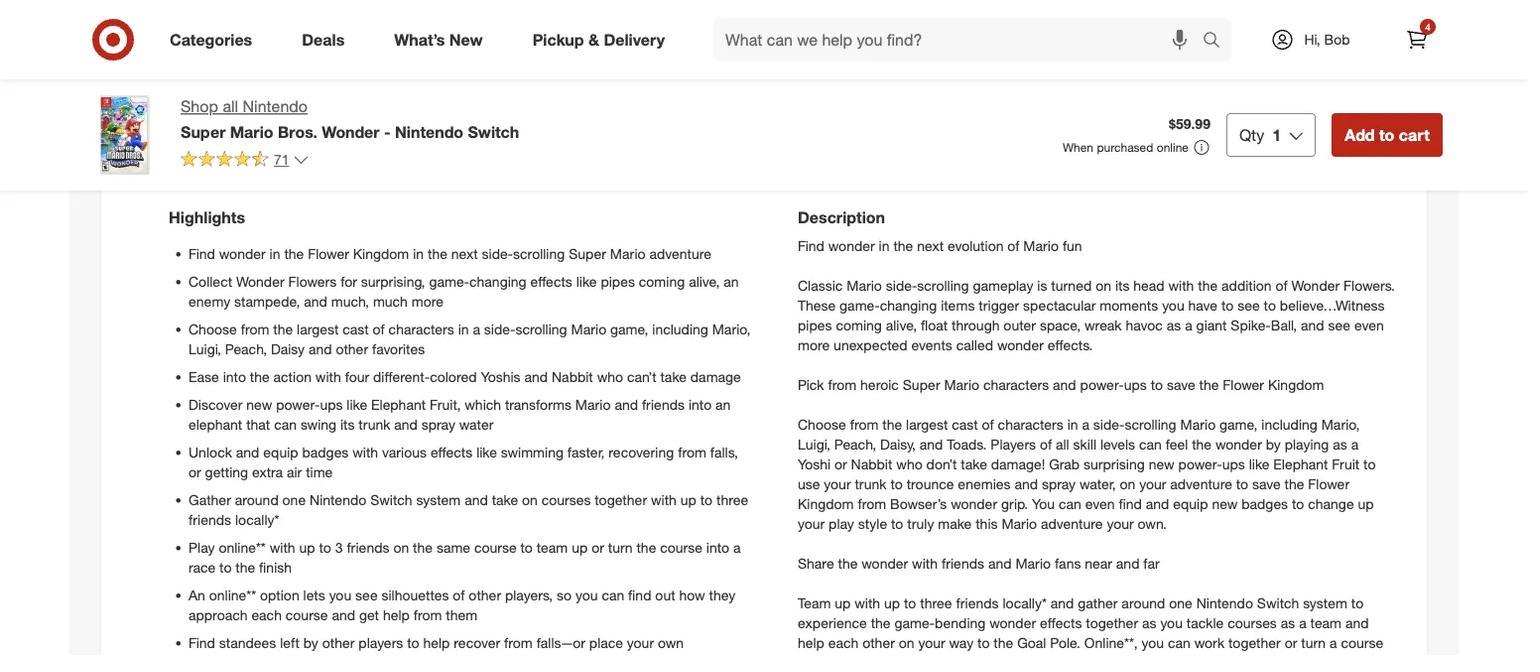 Task type: locate. For each thing, give the bounding box(es) containing it.
ups
[[1124, 376, 1147, 393], [320, 396, 343, 413], [1222, 455, 1245, 473]]

cast inside choose from the largest cast of characters in a side-scrolling mario game, including mario, luigi, peach, daisy, and toads. players of all skill levels can feel the wonder by playing as a yoshi or nabbit who don't take damage! grab surprising new power-ups like elephant fruit to use your trunk to trounce enemies and spray water, on your adventure to save the flower kingdom from bowser's wonder grip. you can even find and equip new badges to change up your play style to truly make this mario adventure your own.
[[952, 416, 978, 433]]

nintendo inside team up with up to three friends locally* and gather around one nintendo switch system to experience the game-bending wonder effects together as you tackle courses as a team and help each other on your way to the goal pole. online**, you can work together or turn a course into a friend race to finish first. even when playing solo, connecting online lets you
[[1197, 594, 1254, 612]]

lets
[[303, 586, 325, 604], [1257, 654, 1279, 655]]

course
[[474, 539, 517, 556], [660, 539, 703, 556], [286, 606, 328, 624], [1341, 634, 1384, 651]]

0 horizontal spatial elephant
[[371, 396, 426, 413]]

1 horizontal spatial see
[[1238, 297, 1260, 314]]

same
[[437, 539, 470, 556]]

1 vertical spatial mario,
[[1322, 416, 1360, 433]]

including for choose from the largest cast of characters in a side-scrolling mario game, including mario, luigi, peach, daisy, and toads. players of all skill levels can feel the wonder by playing as a yoshi or nabbit who don't take damage! grab surprising new power-ups like elephant fruit to use your trunk to trounce enemies and spray water, on your adventure to save the flower kingdom from bowser's wonder grip. you can even find and equip new badges to change up your play style to truly make this mario adventure your own.
[[1262, 416, 1318, 433]]

cast for toads.
[[952, 416, 978, 433]]

0 vertical spatial an
[[724, 273, 739, 290]]

various
[[382, 444, 427, 461]]

find
[[798, 237, 825, 255], [189, 245, 215, 262], [189, 634, 215, 651]]

friends up the bending
[[956, 594, 999, 612]]

addition
[[1222, 277, 1272, 294]]

0 vertical spatial power-
[[1080, 376, 1124, 393]]

0 vertical spatial locally*
[[235, 511, 279, 528]]

changing up float
[[880, 297, 937, 314]]

way
[[949, 634, 974, 651]]

1 vertical spatial finish
[[923, 654, 956, 655]]

characters inside choose from the largest cast of characters in a side-scrolling mario game, including mario, luigi, peach, daisy and other favorites
[[389, 320, 454, 338]]

online down work
[[1216, 654, 1253, 655]]

in up surprising, on the left top of page
[[413, 245, 424, 262]]

wonder up collect
[[219, 245, 266, 262]]

playing inside choose from the largest cast of characters in a side-scrolling mario game, including mario, luigi, peach, daisy, and toads. players of all skill levels can feel the wonder by playing as a yoshi or nabbit who don't take damage! grab surprising new power-ups like elephant fruit to use your trunk to trounce enemies and spray water, on your adventure to save the flower kingdom from bowser's wonder grip. you can even find and equip new badges to change up your play style to truly make this mario adventure your own.
[[1285, 436, 1329, 453]]

changing inside classic mario side-scrolling gameplay is turned on its head with the addition of wonder flowers. these game-changing items trigger spectacular moments you have to see to believe…witness pipes coming alive, float through outer space, wreak havoc as a giant spike-ball, and see even more unexpected events called wonder effects.
[[880, 297, 937, 314]]

online** for an
[[209, 586, 256, 604]]

adventure
[[650, 245, 712, 262], [1170, 475, 1233, 493], [1041, 515, 1103, 532]]

1 vertical spatial characters
[[984, 376, 1049, 393]]

approach
[[189, 606, 248, 624]]

tackle
[[1187, 614, 1224, 632]]

next left evolution
[[917, 237, 944, 255]]

0 vertical spatial mario,
[[712, 320, 751, 338]]

players,
[[505, 586, 553, 604]]

0 vertical spatial finish
[[259, 559, 292, 576]]

course inside 'an online** option lets you see silhouettes of other players, so you can find out how they approach each course and get help from them'
[[286, 606, 328, 624]]

0 horizontal spatial game-
[[429, 273, 469, 290]]

an down damage
[[716, 396, 731, 413]]

courses down faster,
[[542, 491, 591, 509]]

into down experience
[[798, 654, 821, 655]]

1 vertical spatial kingdom
[[1268, 376, 1324, 393]]

1 horizontal spatial its
[[1115, 277, 1130, 294]]

don't
[[927, 455, 957, 473]]

playing
[[1285, 436, 1329, 453], [1062, 654, 1106, 655]]

power- inside discover new power-ups like elephant fruit, which transforms mario and friends into an elephant that can swing its trunk and spray water
[[276, 396, 320, 413]]

like inside unlock and equip badges with various effects like swimming faster, recovering from falls, or getting extra air time
[[477, 444, 497, 461]]

option
[[260, 586, 299, 604]]

finish up option
[[259, 559, 292, 576]]

choose inside choose from the largest cast of characters in a side-scrolling mario game, including mario, luigi, peach, daisy and other favorites
[[189, 320, 237, 338]]

a inside choose from the largest cast of characters in a side-scrolling mario game, including mario, luigi, peach, daisy and other favorites
[[473, 320, 480, 338]]

scrolling for choose from the largest cast of characters in a side-scrolling mario game, including mario, luigi, peach, daisy and other favorites
[[515, 320, 567, 338]]

mario, up the fruit
[[1322, 416, 1360, 433]]

1 horizontal spatial finish
[[923, 654, 956, 655]]

badges left change
[[1242, 495, 1288, 512]]

work
[[1195, 634, 1225, 651]]

with down truly
[[912, 555, 938, 572]]

0 vertical spatial all
[[223, 97, 238, 116]]

its right the swing
[[340, 416, 355, 433]]

playing down pole.
[[1062, 654, 1106, 655]]

finish
[[259, 559, 292, 576], [923, 654, 956, 655]]

even inside choose from the largest cast of characters in a side-scrolling mario game, including mario, luigi, peach, daisy, and toads. players of all skill levels can feel the wonder by playing as a yoshi or nabbit who don't take damage! grab surprising new power-ups like elephant fruit to use your trunk to trounce enemies and spray water, on your adventure to save the flower kingdom from bowser's wonder grip. you can even find and equip new badges to change up your play style to truly make this mario adventure your own.
[[1086, 495, 1115, 512]]

together inside gather around one nintendo switch system and take on courses together with up to three friends locally*
[[595, 491, 647, 509]]

system
[[416, 491, 461, 509], [1303, 594, 1348, 612]]

like inside the collect wonder flowers for surprising, game-changing effects like pipes coming alive, an enemy stampede, and much, much more
[[576, 273, 597, 290]]

up down faster,
[[572, 539, 588, 556]]

1 vertical spatial game-
[[840, 297, 880, 314]]

0 vertical spatial equip
[[263, 444, 298, 461]]

1 horizontal spatial pipes
[[798, 317, 832, 334]]

into up they
[[706, 539, 730, 556]]

2 horizontal spatial wonder
[[1292, 277, 1340, 294]]

side- for find wonder in the flower kingdom in the next side-scrolling super mario adventure
[[482, 245, 513, 262]]

spray down fruit,
[[422, 416, 456, 433]]

including inside choose from the largest cast of characters in a side-scrolling mario game, including mario, luigi, peach, daisy, and toads. players of all skill levels can feel the wonder by playing as a yoshi or nabbit who don't take damage! grab surprising new power-ups like elephant fruit to use your trunk to trounce enemies and spray water, on your adventure to save the flower kingdom from bowser's wonder grip. you can even find and equip new badges to change up your play style to truly make this mario adventure your own.
[[1262, 416, 1318, 433]]

wonder
[[829, 237, 875, 255], [219, 245, 266, 262], [997, 336, 1044, 354], [1216, 436, 1262, 453], [951, 495, 998, 512], [862, 555, 908, 572], [990, 614, 1036, 632]]

pipes down the "these" on the top of the page
[[798, 317, 832, 334]]

trunk inside discover new power-ups like elephant fruit, which transforms mario and friends into an elephant that can swing its trunk and spray water
[[359, 416, 390, 433]]

1 vertical spatial its
[[340, 416, 355, 433]]

nintendo down time at the bottom left
[[310, 491, 367, 509]]

locally* up goal
[[1003, 594, 1047, 612]]

on right turned
[[1096, 277, 1112, 294]]

largest inside choose from the largest cast of characters in a side-scrolling mario game, including mario, luigi, peach, daisy, and toads. players of all skill levels can feel the wonder by playing as a yoshi or nabbit who don't take damage! grab surprising new power-ups like elephant fruit to use your trunk to trounce enemies and spray water, on your adventure to save the flower kingdom from bowser's wonder grip. you can even find and equip new badges to change up your play style to truly make this mario adventure your own.
[[906, 416, 948, 433]]

game, inside choose from the largest cast of characters in a side-scrolling mario game, including mario, luigi, peach, daisy and other favorites
[[610, 320, 649, 338]]

mario, inside choose from the largest cast of characters in a side-scrolling mario game, including mario, luigi, peach, daisy and other favorites
[[712, 320, 751, 338]]

unexpected
[[834, 336, 908, 354]]

who inside choose from the largest cast of characters in a side-scrolling mario game, including mario, luigi, peach, daisy, and toads. players of all skill levels can feel the wonder by playing as a yoshi or nabbit who don't take damage! grab surprising new power-ups like elephant fruit to use your trunk to trounce enemies and spray water, on your adventure to save the flower kingdom from bowser's wonder grip. you can even find and equip new badges to change up your play style to truly make this mario adventure your own.
[[897, 455, 923, 473]]

game- inside classic mario side-scrolling gameplay is turned on its head with the addition of wonder flowers. these game-changing items trigger spectacular moments you have to see to believe…witness pipes coming alive, float through outer space, wreak havoc as a giant spike-ball, and see even more unexpected events called wonder effects.
[[840, 297, 880, 314]]

1 vertical spatial more
[[798, 336, 830, 354]]

1 horizontal spatial nabbit
[[851, 455, 893, 473]]

silhouettes
[[382, 586, 449, 604]]

fruit,
[[430, 396, 461, 413]]

and inside 'an online** option lets you see silhouettes of other players, so you can find out how they approach each course and get help from them'
[[332, 606, 355, 624]]

even inside classic mario side-scrolling gameplay is turned on its head with the addition of wonder flowers. these game-changing items trigger spectacular moments you have to see to believe…witness pipes coming alive, float through outer space, wreak havoc as a giant spike-ball, and see even more unexpected events called wonder effects.
[[1355, 317, 1384, 334]]

2 horizontal spatial effects
[[1040, 614, 1082, 632]]

with inside gather around one nintendo switch system and take on courses together with up to three friends locally*
[[651, 491, 677, 509]]

team
[[798, 594, 831, 612]]

0 vertical spatial together
[[595, 491, 647, 509]]

yoshis
[[481, 368, 521, 385]]

nabbit
[[552, 368, 593, 385], [851, 455, 893, 473]]

largest for daisy,
[[906, 416, 948, 433]]

more up pick
[[798, 336, 830, 354]]

course inside team up with up to three friends locally* and gather around one nintendo switch system to experience the game-bending wonder effects together as you tackle courses as a team and help each other on your way to the goal pole. online**, you can work together or turn a course into a friend race to finish first. even when playing solo, connecting online lets you
[[1341, 634, 1384, 651]]

0 vertical spatial effects
[[530, 273, 573, 290]]

1 horizontal spatial race
[[876, 654, 903, 655]]

share the wonder with friends and mario fans near and far
[[798, 555, 1160, 572]]

on inside classic mario side-scrolling gameplay is turned on its head with the addition of wonder flowers. these game-changing items trigger spectacular moments you have to see to believe…witness pipes coming alive, float through outer space, wreak havoc as a giant spike-ball, and see even more unexpected events called wonder effects.
[[1096, 277, 1112, 294]]

other up four
[[336, 340, 368, 358]]

wonder left -
[[322, 122, 380, 141]]

equip down the 'feel'
[[1173, 495, 1208, 512]]

with up experience
[[855, 594, 881, 612]]

1 horizontal spatial coming
[[836, 317, 882, 334]]

that
[[246, 416, 270, 433]]

surprising
[[1084, 455, 1145, 473]]

race inside team up with up to three friends locally* and gather around one nintendo switch system to experience the game-bending wonder effects together as you tackle courses as a team and help each other on your way to the goal pole. online**, you can work together or turn a course into a friend race to finish first. even when playing solo, connecting online lets you
[[876, 654, 903, 655]]

badges up time at the bottom left
[[302, 444, 349, 461]]

friends right 3
[[347, 539, 390, 556]]

one down air
[[282, 491, 306, 509]]

even down flowers.
[[1355, 317, 1384, 334]]

as right "havoc" on the right of page
[[1167, 317, 1181, 334]]

side- for choose from the largest cast of characters in a side-scrolling mario game, including mario, luigi, peach, daisy, and toads. players of all skill levels can feel the wonder by playing as a yoshi or nabbit who don't take damage! grab surprising new power-ups like elephant fruit to use your trunk to trounce enemies and spray water, on your adventure to save the flower kingdom from bowser's wonder grip. you can even find and equip new badges to change up your play style to truly make this mario adventure your own.
[[1094, 416, 1125, 433]]

1 vertical spatial lets
[[1257, 654, 1279, 655]]

your inside team up with up to three friends locally* and gather around one nintendo switch system to experience the game-bending wonder effects together as you tackle courses as a team and help each other on your way to the goal pole. online**, you can work together or turn a course into a friend race to finish first. even when playing solo, connecting online lets you
[[919, 634, 946, 651]]

called
[[956, 336, 994, 354]]

how
[[679, 586, 705, 604]]

race down play
[[189, 559, 216, 576]]

1 horizontal spatial new
[[1149, 455, 1175, 473]]

largest inside choose from the largest cast of characters in a side-scrolling mario game, including mario, luigi, peach, daisy and other favorites
[[297, 320, 339, 338]]

1 horizontal spatial one
[[1169, 594, 1193, 612]]

finish down way
[[923, 654, 956, 655]]

power- down 'action'
[[276, 396, 320, 413]]

getting
[[205, 463, 248, 481]]

as inside choose from the largest cast of characters in a side-scrolling mario game, including mario, luigi, peach, daisy, and toads. players of all skill levels can feel the wonder by playing as a yoshi or nabbit who don't take damage! grab surprising new power-ups like elephant fruit to use your trunk to trounce enemies and spray water, on your adventure to save the flower kingdom from bowser's wonder grip. you can even find and equip new badges to change up your play style to truly make this mario adventure your own.
[[1333, 436, 1348, 453]]

description
[[798, 208, 885, 228]]

0 horizontal spatial kingdom
[[353, 245, 409, 262]]

switch inside team up with up to three friends locally* and gather around one nintendo switch system to experience the game-bending wonder effects together as you tackle courses as a team and help each other on your way to the goal pole. online**, you can work together or turn a course into a friend race to finish first. even when playing solo, connecting online lets you
[[1257, 594, 1299, 612]]

save
[[1167, 376, 1196, 393], [1253, 475, 1281, 493]]

1 horizontal spatial three
[[920, 594, 952, 612]]

scrolling inside choose from the largest cast of characters in a side-scrolling mario game, including mario, luigi, peach, daisy and other favorites
[[515, 320, 567, 338]]

trigger
[[979, 297, 1020, 314]]

with
[[1169, 277, 1194, 294], [315, 368, 341, 385], [353, 444, 378, 461], [651, 491, 677, 509], [270, 539, 295, 556], [912, 555, 938, 572], [855, 594, 881, 612]]

gather
[[189, 491, 231, 509]]

scrolling for find wonder in the flower kingdom in the next side-scrolling super mario adventure
[[513, 245, 565, 262]]

or inside unlock and equip badges with various effects like swimming faster, recovering from falls, or getting extra air time
[[189, 463, 201, 481]]

enemies
[[958, 475, 1011, 493]]

1 vertical spatial save
[[1253, 475, 1281, 493]]

damage
[[691, 368, 741, 385]]

each inside team up with up to three friends locally* and gather around one nintendo switch system to experience the game-bending wonder effects together as you tackle courses as a team and help each other on your way to the goal pole. online**, you can work together or turn a course into a friend race to finish first. even when playing solo, connecting online lets you
[[829, 634, 859, 651]]

with up option
[[270, 539, 295, 556]]

on up silhouettes
[[393, 539, 409, 556]]

toads.
[[947, 436, 987, 453]]

from right recover
[[504, 634, 533, 651]]

0 vertical spatial who
[[597, 368, 623, 385]]

alive, inside the collect wonder flowers for surprising, game-changing effects like pipes coming alive, an enemy stampede, and much, much more
[[689, 273, 720, 290]]

badges inside choose from the largest cast of characters in a side-scrolling mario game, including mario, luigi, peach, daisy, and toads. players of all skill levels can feel the wonder by playing as a yoshi or nabbit who don't take damage! grab surprising new power-ups like elephant fruit to use your trunk to trounce enemies and spray water, on your adventure to save the flower kingdom from bowser's wonder grip. you can even find and equip new badges to change up your play style to truly make this mario adventure your own.
[[1242, 495, 1288, 512]]

locally* down extra
[[235, 511, 279, 528]]

you
[[1032, 495, 1055, 512]]

four
[[345, 368, 369, 385]]

1 vertical spatial each
[[829, 634, 859, 651]]

see down addition
[[1238, 297, 1260, 314]]

can up place
[[602, 586, 625, 604]]

2 horizontal spatial super
[[903, 376, 940, 393]]

help down experience
[[798, 634, 825, 651]]

together down recovering
[[595, 491, 647, 509]]

kingdom up the play
[[798, 495, 854, 512]]

other left players
[[322, 634, 355, 651]]

game, for choose from the largest cast of characters in a side-scrolling mario game, including mario, luigi, peach, daisy and other favorites
[[610, 320, 649, 338]]

wonder up believe…witness
[[1292, 277, 1340, 294]]

team inside team up with up to three friends locally* and gather around one nintendo switch system to experience the game-bending wonder effects together as you tackle courses as a team and help each other on your way to the goal pole. online**, you can work together or turn a course into a friend race to finish first. even when playing solo, connecting online lets you
[[1311, 614, 1342, 632]]

peach, for daisy,
[[834, 436, 877, 453]]

from inside choose from the largest cast of characters in a side-scrolling mario game, including mario, luigi, peach, daisy and other favorites
[[241, 320, 269, 338]]

luigi, for choose from the largest cast of characters in a side-scrolling mario game, including mario, luigi, peach, daisy, and toads. players of all skill levels can feel the wonder by playing as a yoshi or nabbit who don't take damage! grab surprising new power-ups like elephant fruit to use your trunk to trounce enemies and spray water, on your adventure to save the flower kingdom from bowser's wonder grip. you can even find and equip new badges to change up your play style to truly make this mario adventure your own.
[[798, 436, 831, 453]]

mario, up damage
[[712, 320, 751, 338]]

can left the 'feel'
[[1139, 436, 1162, 453]]

0 vertical spatial system
[[416, 491, 461, 509]]

0 vertical spatial game,
[[610, 320, 649, 338]]

like inside choose from the largest cast of characters in a side-scrolling mario game, including mario, luigi, peach, daisy, and toads. players of all skill levels can feel the wonder by playing as a yoshi or nabbit who don't take damage! grab surprising new power-ups like elephant fruit to use your trunk to trounce enemies and spray water, on your adventure to save the flower kingdom from bowser's wonder grip. you can even find and equip new badges to change up your play style to truly make this mario adventure your own.
[[1249, 455, 1270, 473]]

0 horizontal spatial find
[[628, 586, 652, 604]]

0 horizontal spatial luigi,
[[189, 340, 221, 358]]

2 vertical spatial game-
[[895, 614, 935, 632]]

find wonder in the flower kingdom in the next side-scrolling super mario adventure
[[189, 245, 712, 262]]

0 horizontal spatial switch
[[370, 491, 413, 509]]

largest up the daisy
[[297, 320, 339, 338]]

wonder down outer
[[997, 336, 1044, 354]]

an left classic
[[724, 273, 739, 290]]

effects inside the collect wonder flowers for surprising, game-changing effects like pipes coming alive, an enemy stampede, and much, much more
[[530, 273, 573, 290]]

flower up flowers
[[308, 245, 349, 262]]

power- down the effects.
[[1080, 376, 1124, 393]]

each up friend
[[829, 634, 859, 651]]

one
[[282, 491, 306, 509], [1169, 594, 1193, 612]]

categories
[[170, 30, 252, 49]]

a inside play online** with up to 3 friends on the same course to team up or turn the course into a race to the finish
[[733, 539, 741, 556]]

help down them
[[423, 634, 450, 651]]

0 vertical spatial changing
[[469, 273, 527, 290]]

1 vertical spatial find
[[628, 586, 652, 604]]

three
[[717, 491, 749, 509], [920, 594, 952, 612]]

search button
[[1194, 18, 1242, 66]]

0 horizontal spatial game,
[[610, 320, 649, 338]]

from inside unlock and equip badges with various effects like swimming faster, recovering from falls, or getting extra air time
[[678, 444, 707, 461]]

on left way
[[899, 634, 915, 651]]

$59.99
[[1169, 115, 1211, 133]]

turn inside play online** with up to 3 friends on the same course to team up or turn the course into a race to the finish
[[608, 539, 633, 556]]

1 horizontal spatial including
[[1262, 416, 1318, 433]]

peach, for daisy
[[225, 340, 267, 358]]

2 horizontal spatial ups
[[1222, 455, 1245, 473]]

1 vertical spatial locally*
[[1003, 594, 1047, 612]]

with down recovering
[[651, 491, 677, 509]]

peach, inside choose from the largest cast of characters in a side-scrolling mario game, including mario, luigi, peach, daisy and other favorites
[[225, 340, 267, 358]]

with inside unlock and equip badges with various effects like swimming faster, recovering from falls, or getting extra air time
[[353, 444, 378, 461]]

classic mario side-scrolling gameplay is turned on its head with the addition of wonder flowers. these game-changing items trigger spectacular moments you have to see to believe…witness pipes coming alive, float through outer space, wreak havoc as a giant spike-ball, and see even more unexpected events called wonder effects.
[[798, 277, 1395, 354]]

1 vertical spatial online**
[[209, 586, 256, 604]]

power- down the 'feel'
[[1179, 455, 1222, 473]]

collect wonder flowers for surprising, game-changing effects like pipes coming alive, an enemy stampede, and much, much more
[[189, 273, 739, 310]]

1 vertical spatial equip
[[1173, 495, 1208, 512]]

alive, inside classic mario side-scrolling gameplay is turned on its head with the addition of wonder flowers. these game-changing items trigger spectacular moments you have to see to believe…witness pipes coming alive, float through outer space, wreak havoc as a giant spike-ball, and see even more unexpected events called wonder effects.
[[886, 317, 917, 334]]

standees
[[219, 634, 276, 651]]

1 vertical spatial system
[[1303, 594, 1348, 612]]

0 vertical spatial spray
[[422, 416, 456, 433]]

0 vertical spatial trunk
[[359, 416, 390, 433]]

0 vertical spatial cast
[[343, 320, 369, 338]]

together up online**,
[[1086, 614, 1139, 632]]

luigi, inside choose from the largest cast of characters in a side-scrolling mario game, including mario, luigi, peach, daisy, and toads. players of all skill levels can feel the wonder by playing as a yoshi or nabbit who don't take damage! grab surprising new power-ups like elephant fruit to use your trunk to trounce enemies and spray water, on your adventure to save the flower kingdom from bowser's wonder grip. you can even find and equip new badges to change up your play style to truly make this mario adventure your own.
[[798, 436, 831, 453]]

1 vertical spatial online
[[1216, 654, 1253, 655]]

spike-
[[1231, 317, 1271, 334]]

game,
[[610, 320, 649, 338], [1220, 416, 1258, 433]]

take down the swimming in the left bottom of the page
[[492, 491, 518, 509]]

and inside gather around one nintendo switch system and take on courses together with up to three friends locally*
[[465, 491, 488, 509]]

mario inside classic mario side-scrolling gameplay is turned on its head with the addition of wonder flowers. these game-changing items trigger spectacular moments you have to see to believe…witness pipes coming alive, float through outer space, wreak havoc as a giant spike-ball, and see even more unexpected events called wonder effects.
[[847, 277, 882, 294]]

choose for choose from the largest cast of characters in a side-scrolling mario game, including mario, luigi, peach, daisy, and toads. players of all skill levels can feel the wonder by playing as a yoshi or nabbit who don't take damage! grab surprising new power-ups like elephant fruit to use your trunk to trounce enemies and spray water, on your adventure to save the flower kingdom from bowser's wonder grip. you can even find and equip new badges to change up your play style to truly make this mario adventure your own.
[[798, 416, 846, 433]]

see up get
[[355, 586, 378, 604]]

0 vertical spatial largest
[[297, 320, 339, 338]]

falls,
[[710, 444, 738, 461]]

switch inside shop all nintendo super mario bros. wonder - nintendo switch
[[468, 122, 519, 141]]

your left own
[[627, 634, 654, 651]]

0 vertical spatial lets
[[303, 586, 325, 604]]

including up damage
[[652, 320, 709, 338]]

0 vertical spatial take
[[660, 368, 687, 385]]

game- inside team up with up to three friends locally* and gather around one nintendo switch system to experience the game-bending wonder effects together as you tackle courses as a team and help each other on your way to the goal pole. online**, you can work together or turn a course into a friend race to finish first. even when playing solo, connecting online lets you
[[895, 614, 935, 632]]

0 vertical spatial around
[[235, 491, 279, 509]]

1 vertical spatial badges
[[1242, 495, 1288, 512]]

kingdom up surprising, on the left top of page
[[353, 245, 409, 262]]

one inside gather around one nintendo switch system and take on courses together with up to three friends locally*
[[282, 491, 306, 509]]

all up grab
[[1056, 436, 1070, 453]]

characters inside choose from the largest cast of characters in a side-scrolling mario game, including mario, luigi, peach, daisy, and toads. players of all skill levels can feel the wonder by playing as a yoshi or nabbit who don't take damage! grab surprising new power-ups like elephant fruit to use your trunk to trounce enemies and spray water, on your adventure to save the flower kingdom from bowser's wonder grip. you can even find and equip new badges to change up your play style to truly make this mario adventure your own.
[[998, 416, 1064, 433]]

peach, left the daisy
[[225, 340, 267, 358]]

0 vertical spatial nabbit
[[552, 368, 593, 385]]

find
[[1119, 495, 1142, 512], [628, 586, 652, 604]]

0 vertical spatial game-
[[429, 273, 469, 290]]

peach, left 'daisy,'
[[834, 436, 877, 453]]

three up the bending
[[920, 594, 952, 612]]

1 vertical spatial including
[[1262, 416, 1318, 433]]

1 horizontal spatial together
[[1086, 614, 1139, 632]]

other up friend
[[863, 634, 895, 651]]

1 vertical spatial game,
[[1220, 416, 1258, 433]]

mario, inside choose from the largest cast of characters in a side-scrolling mario game, including mario, luigi, peach, daisy, and toads. players of all skill levels can feel the wonder by playing as a yoshi or nabbit who don't take damage! grab surprising new power-ups like elephant fruit to use your trunk to trounce enemies and spray water, on your adventure to save the flower kingdom from bowser's wonder grip. you can even find and equip new badges to change up your play style to truly make this mario adventure your own.
[[1322, 416, 1360, 433]]

0 vertical spatial new
[[246, 396, 272, 413]]

0 horizontal spatial race
[[189, 559, 216, 576]]

0 horizontal spatial choose
[[189, 320, 237, 338]]

0 horizontal spatial pipes
[[601, 273, 635, 290]]

system inside team up with up to three friends locally* and gather around one nintendo switch system to experience the game-bending wonder effects together as you tackle courses as a team and help each other on your way to the goal pole. online**, you can work together or turn a course into a friend race to finish first. even when playing solo, connecting online lets you
[[1303, 594, 1348, 612]]

playing up change
[[1285, 436, 1329, 453]]

scrolling up the collect wonder flowers for surprising, game-changing effects like pipes coming alive, an enemy stampede, and much, much more
[[513, 245, 565, 262]]

trunk up style
[[855, 475, 887, 493]]

1 horizontal spatial help
[[423, 634, 450, 651]]

0 horizontal spatial coming
[[639, 273, 685, 290]]

even down "water,"
[[1086, 495, 1115, 512]]

locally* inside gather around one nintendo switch system and take on courses together with up to three friends locally*
[[235, 511, 279, 528]]

other inside 'an online** option lets you see silhouettes of other players, so you can find out how they approach each course and get help from them'
[[469, 586, 501, 604]]

all inside shop all nintendo super mario bros. wonder - nintendo switch
[[223, 97, 238, 116]]

scrolling inside choose from the largest cast of characters in a side-scrolling mario game, including mario, luigi, peach, daisy, and toads. players of all skill levels can feel the wonder by playing as a yoshi or nabbit who don't take damage! grab surprising new power-ups like elephant fruit to use your trunk to trounce enemies and spray water, on your adventure to save the flower kingdom from bowser's wonder grip. you can even find and equip new badges to change up your play style to truly make this mario adventure your own.
[[1125, 416, 1177, 433]]

new
[[246, 396, 272, 413], [1149, 455, 1175, 473], [1212, 495, 1238, 512]]

wonder inside shop all nintendo super mario bros. wonder - nintendo switch
[[322, 122, 380, 141]]

elephant down different-
[[371, 396, 426, 413]]

about this item
[[682, 77, 847, 105]]

online** inside play online** with up to 3 friends on the same course to team up or turn the course into a race to the finish
[[219, 539, 266, 556]]

luigi, for choose from the largest cast of characters in a side-scrolling mario game, including mario, luigi, peach, daisy and other favorites
[[189, 340, 221, 358]]

an online** option lets you see silhouettes of other players, so you can find out how they approach each course and get help from them
[[189, 586, 736, 624]]

a inside classic mario side-scrolling gameplay is turned on its head with the addition of wonder flowers. these game-changing items trigger spectacular moments you have to see to believe…witness pipes coming alive, float through outer space, wreak havoc as a giant spike-ball, and see even more unexpected events called wonder effects.
[[1185, 317, 1193, 334]]

its up moments
[[1115, 277, 1130, 294]]

can
[[274, 416, 297, 433], [1139, 436, 1162, 453], [1059, 495, 1082, 512], [602, 586, 625, 604], [1168, 634, 1191, 651]]

0 horizontal spatial more
[[412, 293, 444, 310]]

on
[[1096, 277, 1112, 294], [1120, 475, 1136, 493], [522, 491, 538, 509], [393, 539, 409, 556], [899, 634, 915, 651]]

who
[[597, 368, 623, 385], [897, 455, 923, 473]]

use
[[798, 475, 820, 493]]

spray down grab
[[1042, 475, 1076, 493]]

wonder right the 'feel'
[[1216, 436, 1262, 453]]

wonder up stampede,
[[236, 273, 285, 290]]

in inside choose from the largest cast of characters in a side-scrolling mario game, including mario, luigi, peach, daisy and other favorites
[[458, 320, 469, 338]]

turn inside team up with up to three friends locally* and gather around one nintendo switch system to experience the game-bending wonder effects together as you tackle courses as a team and help each other on your way to the goal pole. online**, you can work together or turn a course into a friend race to finish first. even when playing solo, connecting online lets you
[[1301, 634, 1326, 651]]

2 vertical spatial ups
[[1222, 455, 1245, 473]]

0 vertical spatial super
[[181, 122, 226, 141]]

them
[[446, 606, 478, 624]]

1 vertical spatial adventure
[[1170, 475, 1233, 493]]

classic
[[798, 277, 843, 294]]

of up favorites
[[373, 320, 385, 338]]

1 horizontal spatial largest
[[906, 416, 948, 433]]

1 horizontal spatial spray
[[1042, 475, 1076, 493]]

1 horizontal spatial save
[[1253, 475, 1281, 493]]

trunk up "various"
[[359, 416, 390, 433]]

gather around one nintendo switch system and take on courses together with up to three friends locally*
[[189, 491, 749, 528]]

style
[[858, 515, 887, 532]]

0 vertical spatial each
[[252, 606, 282, 624]]

this right make
[[976, 515, 998, 532]]

daisy,
[[880, 436, 916, 453]]

super for pick
[[903, 376, 940, 393]]

up right change
[[1358, 495, 1374, 512]]

1 vertical spatial see
[[1329, 317, 1351, 334]]

on inside gather around one nintendo switch system and take on courses together with up to three friends locally*
[[522, 491, 538, 509]]

0 horizontal spatial nabbit
[[552, 368, 593, 385]]

on inside play online** with up to 3 friends on the same course to team up or turn the course into a race to the finish
[[393, 539, 409, 556]]

all right shop
[[223, 97, 238, 116]]

what's new link
[[377, 18, 508, 62]]

1 vertical spatial peach,
[[834, 436, 877, 453]]

0 vertical spatial elephant
[[371, 396, 426, 413]]

stampede,
[[234, 293, 300, 310]]

mario inside discover new power-ups like elephant fruit, which transforms mario and friends into an elephant that can swing its trunk and spray water
[[576, 396, 611, 413]]

who left can't
[[597, 368, 623, 385]]

1 vertical spatial cast
[[952, 416, 978, 433]]

2 horizontal spatial new
[[1212, 495, 1238, 512]]

take inside choose from the largest cast of characters in a side-scrolling mario game, including mario, luigi, peach, daisy, and toads. players of all skill levels can feel the wonder by playing as a yoshi or nabbit who don't take damage! grab surprising new power-ups like elephant fruit to use your trunk to trounce enemies and spray water, on your adventure to save the flower kingdom from bowser's wonder grip. you can even find and equip new badges to change up your play style to truly make this mario adventure your own.
[[961, 455, 987, 473]]

around inside team up with up to three friends locally* and gather around one nintendo switch system to experience the game-bending wonder effects together as you tackle courses as a team and help each other on your way to the goal pole. online**, you can work together or turn a course into a friend race to finish first. even when playing solo, connecting online lets you
[[1122, 594, 1166, 612]]

1 horizontal spatial locally*
[[1003, 594, 1047, 612]]

your up own.
[[1140, 475, 1167, 493]]

from left falls,
[[678, 444, 707, 461]]

1 horizontal spatial all
[[1056, 436, 1070, 453]]

game, for choose from the largest cast of characters in a side-scrolling mario game, including mario, luigi, peach, daisy, and toads. players of all skill levels can feel the wonder by playing as a yoshi or nabbit who don't take damage! grab surprising new power-ups like elephant fruit to use your trunk to trounce enemies and spray water, on your adventure to save the flower kingdom from bowser's wonder grip. you can even find and equip new badges to change up your play style to truly make this mario adventure your own.
[[1220, 416, 1258, 433]]

much
[[373, 293, 408, 310]]

bob
[[1325, 31, 1350, 48]]

0 horizontal spatial together
[[595, 491, 647, 509]]

What can we help you find? suggestions appear below search field
[[714, 18, 1208, 62]]

as up the fruit
[[1333, 436, 1348, 453]]

with up have in the top right of the page
[[1169, 277, 1194, 294]]

equip
[[263, 444, 298, 461], [1173, 495, 1208, 512]]

see
[[1238, 297, 1260, 314], [1329, 317, 1351, 334], [355, 586, 378, 604]]

or right yoshi
[[835, 455, 847, 473]]

to
[[1380, 125, 1395, 144], [1222, 297, 1234, 314], [1264, 297, 1276, 314], [1151, 376, 1163, 393], [1364, 455, 1376, 473], [891, 475, 903, 493], [1236, 475, 1249, 493], [700, 491, 713, 509], [1292, 495, 1305, 512], [891, 515, 904, 532], [319, 539, 331, 556], [521, 539, 533, 556], [219, 559, 232, 576], [904, 594, 916, 612], [1352, 594, 1364, 612], [978, 634, 990, 651], [407, 634, 419, 651], [907, 654, 919, 655]]

take down toads.
[[961, 455, 987, 473]]

side- inside choose from the largest cast of characters in a side-scrolling mario game, including mario, luigi, peach, daisy, and toads. players of all skill levels can feel the wonder by playing as a yoshi or nabbit who don't take damage! grab surprising new power-ups like elephant fruit to use your trunk to trounce enemies and spray water, on your adventure to save the flower kingdom from bowser's wonder grip. you can even find and equip new badges to change up your play style to truly make this mario adventure your own.
[[1094, 416, 1125, 433]]

choose for choose from the largest cast of characters in a side-scrolling mario game, including mario, luigi, peach, daisy and other favorites
[[189, 320, 237, 338]]

0 horizontal spatial playing
[[1062, 654, 1106, 655]]

with left four
[[315, 368, 341, 385]]

find inside choose from the largest cast of characters in a side-scrolling mario game, including mario, luigi, peach, daisy, and toads. players of all skill levels can feel the wonder by playing as a yoshi or nabbit who don't take damage! grab surprising new power-ups like elephant fruit to use your trunk to trounce enemies and spray water, on your adventure to save the flower kingdom from bowser's wonder grip. you can even find and equip new badges to change up your play style to truly make this mario adventure your own.
[[1119, 495, 1142, 512]]

online down $59.99 on the right top of page
[[1157, 140, 1189, 155]]

water,
[[1080, 475, 1116, 493]]

choose
[[189, 320, 237, 338], [798, 416, 846, 433]]

equip inside choose from the largest cast of characters in a side-scrolling mario game, including mario, luigi, peach, daisy, and toads. players of all skill levels can feel the wonder by playing as a yoshi or nabbit who don't take damage! grab surprising new power-ups like elephant fruit to use your trunk to trounce enemies and spray water, on your adventure to save the flower kingdom from bowser's wonder grip. you can even find and equip new badges to change up your play style to truly make this mario adventure your own.
[[1173, 495, 1208, 512]]

0 horizontal spatial ups
[[320, 396, 343, 413]]

1 vertical spatial courses
[[1228, 614, 1277, 632]]

next
[[917, 237, 944, 255], [451, 245, 478, 262]]

1 vertical spatial trunk
[[855, 475, 887, 493]]

find wonder in the next evolution of mario fun
[[798, 237, 1082, 255]]

0 horizontal spatial including
[[652, 320, 709, 338]]

71 link
[[181, 150, 309, 173]]

take right can't
[[660, 368, 687, 385]]

race
[[189, 559, 216, 576], [876, 654, 903, 655]]

or right work
[[1285, 634, 1298, 651]]

wonder down the enemies
[[951, 495, 998, 512]]

faster,
[[568, 444, 605, 461]]

and inside classic mario side-scrolling gameplay is turned on its head with the addition of wonder flowers. these game-changing items trigger spectacular moments you have to see to believe…witness pipes coming alive, float through outer space, wreak havoc as a giant spike-ball, and see even more unexpected events called wonder effects.
[[1301, 317, 1325, 334]]

get
[[359, 606, 379, 624]]

side- inside choose from the largest cast of characters in a side-scrolling mario game, including mario, luigi, peach, daisy and other favorites
[[484, 320, 515, 338]]

one up tackle
[[1169, 594, 1193, 612]]

new
[[449, 30, 483, 49]]

1 horizontal spatial turn
[[1301, 634, 1326, 651]]

0 horizontal spatial around
[[235, 491, 279, 509]]



Task type: vqa. For each thing, say whether or not it's contained in the screenshot.
the bottommost playing
yes



Task type: describe. For each thing, give the bounding box(es) containing it.
online inside team up with up to three friends locally* and gather around one nintendo switch system to experience the game-bending wonder effects together as you tackle courses as a team and help each other on your way to the goal pole. online**, you can work together or turn a course into a friend race to finish first. even when playing solo, connecting online lets you
[[1216, 654, 1253, 655]]

0 vertical spatial kingdom
[[353, 245, 409, 262]]

1 horizontal spatial take
[[660, 368, 687, 385]]

item
[[799, 77, 847, 105]]

coming inside the collect wonder flowers for surprising, game-changing effects like pipes coming alive, an enemy stampede, and much, much more
[[639, 273, 685, 290]]

giant
[[1197, 317, 1227, 334]]

team inside play online** with up to 3 friends on the same course to team up or turn the course into a race to the finish
[[537, 539, 568, 556]]

elephant inside discover new power-ups like elephant fruit, which transforms mario and friends into an elephant that can swing its trunk and spray water
[[371, 396, 426, 413]]

&
[[589, 30, 599, 49]]

the inside choose from the largest cast of characters in a side-scrolling mario game, including mario, luigi, peach, daisy and other favorites
[[273, 320, 293, 338]]

as right tackle
[[1281, 614, 1295, 632]]

one inside team up with up to three friends locally* and gather around one nintendo switch system to experience the game-bending wonder effects together as you tackle courses as a team and help each other on your way to the goal pole. online**, you can work together or turn a course into a friend race to finish first. even when playing solo, connecting online lets you
[[1169, 594, 1193, 612]]

take inside gather around one nintendo switch system and take on courses together with up to three friends locally*
[[492, 491, 518, 509]]

extra
[[252, 463, 283, 481]]

into right ease on the bottom
[[223, 368, 246, 385]]

mario inside shop all nintendo super mario bros. wonder - nintendo switch
[[230, 122, 274, 141]]

transforms
[[505, 396, 572, 413]]

recovering
[[609, 444, 674, 461]]

or inside team up with up to three friends locally* and gather around one nintendo switch system to experience the game-bending wonder effects together as you tackle courses as a team and help each other on your way to the goal pole. online**, you can work together or turn a course into a friend race to finish first. even when playing solo, connecting online lets you
[[1285, 634, 1298, 651]]

shop all nintendo super mario bros. wonder - nintendo switch
[[181, 97, 519, 141]]

all inside choose from the largest cast of characters in a side-scrolling mario game, including mario, luigi, peach, daisy, and toads. players of all skill levels can feel the wonder by playing as a yoshi or nabbit who don't take damage! grab surprising new power-ups like elephant fruit to use your trunk to trounce enemies and spray water, on your adventure to save the flower kingdom from bowser's wonder grip. you can even find and equip new badges to change up your play style to truly make this mario adventure your own.
[[1056, 436, 1070, 453]]

players
[[359, 634, 403, 651]]

online** for play
[[219, 539, 266, 556]]

cast for other
[[343, 320, 369, 338]]

as up the connecting
[[1142, 614, 1157, 632]]

can't
[[627, 368, 657, 385]]

spectacular
[[1023, 297, 1096, 314]]

your left the play
[[798, 515, 825, 532]]

colored
[[430, 368, 477, 385]]

other inside choose from the largest cast of characters in a side-scrolling mario game, including mario, luigi, peach, daisy and other favorites
[[336, 340, 368, 358]]

when
[[1024, 654, 1058, 655]]

nintendo right -
[[395, 122, 464, 141]]

pole.
[[1050, 634, 1081, 651]]

details
[[169, 157, 231, 180]]

goal
[[1017, 634, 1047, 651]]

2 vertical spatial new
[[1212, 495, 1238, 512]]

friend
[[836, 654, 872, 655]]

can inside team up with up to three friends locally* and gather around one nintendo switch system to experience the game-bending wonder effects together as you tackle courses as a team and help each other on your way to the goal pole. online**, you can work together or turn a course into a friend race to finish first. even when playing solo, connecting online lets you
[[1168, 634, 1191, 651]]

turned
[[1051, 277, 1092, 294]]

believe…witness
[[1280, 297, 1385, 314]]

elephant inside choose from the largest cast of characters in a side-scrolling mario game, including mario, luigi, peach, daisy, and toads. players of all skill levels can feel the wonder by playing as a yoshi or nabbit who don't take damage! grab surprising new power-ups like elephant fruit to use your trunk to trounce enemies and spray water, on your adventure to save the flower kingdom from bowser's wonder grip. you can even find and equip new badges to change up your play style to truly make this mario adventure your own.
[[1274, 455, 1328, 473]]

search
[[1194, 32, 1242, 51]]

help inside team up with up to three friends locally* and gather around one nintendo switch system to experience the game-bending wonder effects together as you tackle courses as a team and help each other on your way to the goal pole. online**, you can work together or turn a course into a friend race to finish first. even when playing solo, connecting online lets you
[[798, 634, 825, 651]]

0 horizontal spatial save
[[1167, 376, 1196, 393]]

find inside 'an online** option lets you see silhouettes of other players, so you can find out how they approach each course and get help from them'
[[628, 586, 652, 604]]

moments
[[1100, 297, 1159, 314]]

of right evolution
[[1008, 237, 1020, 255]]

air
[[287, 463, 302, 481]]

friends inside discover new power-ups like elephant fruit, which transforms mario and friends into an elephant that can swing its trunk and spray water
[[642, 396, 685, 413]]

up left 3
[[299, 539, 315, 556]]

its inside classic mario side-scrolling gameplay is turned on its head with the addition of wonder flowers. these game-changing items trigger spectacular moments you have to see to believe…witness pipes coming alive, float through outer space, wreak havoc as a giant spike-ball, and see even more unexpected events called wonder effects.
[[1115, 277, 1130, 294]]

falls—or
[[537, 634, 586, 651]]

shop
[[181, 97, 218, 116]]

2 horizontal spatial together
[[1229, 634, 1281, 651]]

find standees left by other players to help recover from falls—or place your own
[[189, 634, 684, 651]]

play
[[189, 539, 215, 556]]

like inside discover new power-ups like elephant fruit, which transforms mario and friends into an elephant that can swing its trunk and spray water
[[347, 396, 367, 413]]

save inside choose from the largest cast of characters in a side-scrolling mario game, including mario, luigi, peach, daisy, and toads. players of all skill levels can feel the wonder by playing as a yoshi or nabbit who don't take damage! grab surprising new power-ups like elephant fruit to use your trunk to trounce enemies and spray water, on your adventure to save the flower kingdom from bowser's wonder grip. you can even find and equip new badges to change up your play style to truly make this mario adventure your own.
[[1253, 475, 1281, 493]]

badges inside unlock and equip badges with various effects like swimming faster, recovering from falls, or getting extra air time
[[302, 444, 349, 461]]

find for find wonder in the next evolution of mario fun
[[798, 237, 825, 255]]

for
[[341, 273, 357, 290]]

4 link
[[1395, 18, 1439, 62]]

events
[[912, 336, 953, 354]]

and inside choose from the largest cast of characters in a side-scrolling mario game, including mario, luigi, peach, daisy and other favorites
[[309, 340, 332, 358]]

image of super mario bros. wonder - nintendo switch image
[[85, 95, 165, 175]]

feel
[[1166, 436, 1188, 453]]

0 vertical spatial this
[[753, 77, 793, 105]]

action
[[274, 368, 312, 385]]

finish inside team up with up to three friends locally* and gather around one nintendo switch system to experience the game-bending wonder effects together as you tackle courses as a team and help each other on your way to the goal pole. online**, you can work together or turn a course into a friend race to finish first. even when playing solo, connecting online lets you
[[923, 654, 956, 655]]

flowers.
[[1344, 277, 1395, 294]]

from up style
[[858, 495, 887, 512]]

effects inside unlock and equip badges with various effects like swimming faster, recovering from falls, or getting extra air time
[[431, 444, 473, 461]]

grip.
[[1001, 495, 1028, 512]]

your right use
[[824, 475, 851, 493]]

about
[[682, 77, 747, 105]]

1
[[1273, 125, 1282, 144]]

wonder inside the collect wonder flowers for surprising, game-changing effects like pipes coming alive, an enemy stampede, and much, much more
[[236, 273, 285, 290]]

choose from the largest cast of characters in a side-scrolling mario game, including mario, luigi, peach, daisy and other favorites
[[189, 320, 751, 358]]

ups inside discover new power-ups like elephant fruit, which transforms mario and friends into an elephant that can swing its trunk and spray water
[[320, 396, 343, 413]]

from right pick
[[828, 376, 857, 393]]

skill
[[1073, 436, 1097, 453]]

1 horizontal spatial next
[[917, 237, 944, 255]]

up up experience
[[835, 594, 851, 612]]

mario inside choose from the largest cast of characters in a side-scrolling mario game, including mario, luigi, peach, daisy and other favorites
[[571, 320, 607, 338]]

from down the heroic
[[850, 416, 879, 433]]

friends inside team up with up to three friends locally* and gather around one nintendo switch system to experience the game-bending wonder effects together as you tackle courses as a team and help each other on your way to the goal pole. online**, you can work together or turn a course into a friend race to finish first. even when playing solo, connecting online lets you
[[956, 594, 999, 612]]

of inside classic mario side-scrolling gameplay is turned on its head with the addition of wonder flowers. these game-changing items trigger spectacular moments you have to see to believe…witness pipes coming alive, float through outer space, wreak havoc as a giant spike-ball, and see even more unexpected events called wonder effects.
[[1276, 277, 1288, 294]]

an inside discover new power-ups like elephant fruit, which transforms mario and friends into an elephant that can swing its trunk and spray water
[[716, 396, 731, 413]]

see inside 'an online** option lets you see silhouettes of other players, so you can find out how they approach each course and get help from them'
[[355, 586, 378, 604]]

can right you
[[1059, 495, 1082, 512]]

up right team
[[884, 594, 900, 612]]

with inside classic mario side-scrolling gameplay is turned on its head with the addition of wonder flowers. these game-changing items trigger spectacular moments you have to see to believe…witness pipes coming alive, float through outer space, wreak havoc as a giant spike-ball, and see even more unexpected events called wonder effects.
[[1169, 277, 1194, 294]]

can inside 'an online** option lets you see silhouettes of other players, so you can find out how they approach each course and get help from them'
[[602, 586, 625, 604]]

space,
[[1040, 317, 1081, 334]]

friends down make
[[942, 555, 985, 572]]

find for find standees left by other players to help recover from falls—or place your own
[[189, 634, 215, 651]]

0 horizontal spatial next
[[451, 245, 478, 262]]

race inside play online** with up to 3 friends on the same course to team up or turn the course into a race to the finish
[[189, 559, 216, 576]]

these
[[798, 297, 836, 314]]

which
[[465, 396, 501, 413]]

1 horizontal spatial flower
[[1223, 376, 1264, 393]]

1 vertical spatial together
[[1086, 614, 1139, 632]]

pickup & delivery link
[[516, 18, 690, 62]]

time
[[306, 463, 333, 481]]

havoc
[[1126, 317, 1163, 334]]

wonder down description
[[829, 237, 875, 255]]

and inside unlock and equip badges with various effects like swimming faster, recovering from falls, or getting extra air time
[[236, 444, 259, 461]]

into inside discover new power-ups like elephant fruit, which transforms mario and friends into an elephant that can swing its trunk and spray water
[[689, 396, 712, 413]]

qty
[[1240, 125, 1265, 144]]

flower inside choose from the largest cast of characters in a side-scrolling mario game, including mario, luigi, peach, daisy, and toads. players of all skill levels can feel the wonder by playing as a yoshi or nabbit who don't take damage! grab surprising new power-ups like elephant fruit to use your trunk to trounce enemies and spray water, on your adventure to save the flower kingdom from bowser's wonder grip. you can even find and equip new badges to change up your play style to truly make this mario adventure your own.
[[1308, 475, 1350, 493]]

fun
[[1063, 237, 1082, 255]]

enemy
[[189, 293, 230, 310]]

up inside gather around one nintendo switch system and take on courses together with up to three friends locally*
[[681, 491, 697, 509]]

delivery
[[604, 30, 665, 49]]

courses inside team up with up to three friends locally* and gather around one nintendo switch system to experience the game-bending wonder effects together as you tackle courses as a team and help each other on your way to the goal pole. online**, you can work together or turn a course into a friend race to finish first. even when playing solo, connecting online lets you
[[1228, 614, 1277, 632]]

coming inside classic mario side-scrolling gameplay is turned on its head with the addition of wonder flowers. these game-changing items trigger spectacular moments you have to see to believe…witness pipes coming alive, float through outer space, wreak havoc as a giant spike-ball, and see even more unexpected events called wonder effects.
[[836, 317, 882, 334]]

help inside 'an online** option lets you see silhouettes of other players, so you can find out how they approach each course and get help from them'
[[383, 606, 410, 624]]

scrolling inside classic mario side-scrolling gameplay is turned on its head with the addition of wonder flowers. these game-changing items trigger spectacular moments you have to see to believe…witness pipes coming alive, float through outer space, wreak havoc as a giant spike-ball, and see even more unexpected events called wonder effects.
[[917, 277, 969, 294]]

largest for daisy
[[297, 320, 339, 338]]

left
[[280, 634, 300, 651]]

far
[[1144, 555, 1160, 572]]

add
[[1345, 125, 1375, 144]]

in up stampede,
[[270, 245, 280, 262]]

experience
[[798, 614, 867, 632]]

own
[[658, 634, 684, 651]]

find for find wonder in the flower kingdom in the next side-scrolling super mario adventure
[[189, 245, 215, 262]]

kingdom inside choose from the largest cast of characters in a side-scrolling mario game, including mario, luigi, peach, daisy, and toads. players of all skill levels can feel the wonder by playing as a yoshi or nabbit who don't take damage! grab surprising new power-ups like elephant fruit to use your trunk to trounce enemies and spray water, on your adventure to save the flower kingdom from bowser's wonder grip. you can even find and equip new badges to change up your play style to truly make this mario adventure your own.
[[798, 495, 854, 512]]

and inside the collect wonder flowers for surprising, game-changing effects like pipes coming alive, an enemy stampede, and much, much more
[[304, 293, 327, 310]]

0 vertical spatial flower
[[308, 245, 349, 262]]

pipes inside the collect wonder flowers for surprising, game-changing effects like pipes coming alive, an enemy stampede, and much, much more
[[601, 273, 635, 290]]

side- for choose from the largest cast of characters in a side-scrolling mario game, including mario, luigi, peach, daisy and other favorites
[[484, 320, 515, 338]]

game- inside the collect wonder flowers for surprising, game-changing effects like pipes coming alive, an enemy stampede, and much, much more
[[429, 273, 469, 290]]

of inside 'an online** option lets you see silhouettes of other players, so you can find out how they approach each course and get help from them'
[[453, 586, 465, 604]]

1 horizontal spatial ups
[[1124, 376, 1147, 393]]

0 vertical spatial online
[[1157, 140, 1189, 155]]

super for shop
[[181, 122, 226, 141]]

is
[[1037, 277, 1048, 294]]

0 vertical spatial adventure
[[650, 245, 712, 262]]

ease
[[189, 368, 219, 385]]

71
[[274, 151, 289, 168]]

scrolling for choose from the largest cast of characters in a side-scrolling mario game, including mario, luigi, peach, daisy, and toads. players of all skill levels can feel the wonder by playing as a yoshi or nabbit who don't take damage! grab surprising new power-ups like elephant fruit to use your trunk to trounce enemies and spray water, on your adventure to save the flower kingdom from bowser's wonder grip. you can even find and equip new badges to change up your play style to truly make this mario adventure your own.
[[1125, 416, 1177, 433]]

three inside gather around one nintendo switch system and take on courses together with up to three friends locally*
[[717, 491, 749, 509]]

trounce
[[907, 475, 954, 493]]

levels
[[1101, 436, 1135, 453]]

nintendo up bros.
[[243, 97, 308, 116]]

surprising,
[[361, 273, 425, 290]]

choose from the largest cast of characters in a side-scrolling mario game, including mario, luigi, peach, daisy, and toads. players of all skill levels can feel the wonder by playing as a yoshi or nabbit who don't take damage! grab surprising new power-ups like elephant fruit to use your trunk to trounce enemies and spray water, on your adventure to save the flower kingdom from bowser's wonder grip. you can even find and equip new badges to change up your play style to truly make this mario adventure your own.
[[798, 416, 1376, 532]]

friends inside gather around one nintendo switch system and take on courses together with up to three friends locally*
[[189, 511, 231, 528]]

can inside discover new power-ups like elephant fruit, which transforms mario and friends into an elephant that can swing its trunk and spray water
[[274, 416, 297, 433]]

0 vertical spatial see
[[1238, 297, 1260, 314]]

even
[[990, 654, 1020, 655]]

you inside classic mario side-scrolling gameplay is turned on its head with the addition of wonder flowers. these game-changing items trigger spectacular moments you have to see to believe…witness pipes coming alive, float through outer space, wreak havoc as a giant spike-ball, and see even more unexpected events called wonder effects.
[[1162, 297, 1185, 314]]

different-
[[373, 368, 430, 385]]

water
[[459, 416, 494, 433]]

up inside choose from the largest cast of characters in a side-scrolling mario game, including mario, luigi, peach, daisy, and toads. players of all skill levels can feel the wonder by playing as a yoshi or nabbit who don't take damage! grab surprising new power-ups like elephant fruit to use your trunk to trounce enemies and spray water, on your adventure to save the flower kingdom from bowser's wonder grip. you can even find and equip new badges to change up your play style to truly make this mario adventure your own.
[[1358, 495, 1374, 512]]

mario, for choose from the largest cast of characters in a side-scrolling mario game, including mario, luigi, peach, daisy, and toads. players of all skill levels can feel the wonder by playing as a yoshi or nabbit who don't take damage! grab surprising new power-ups like elephant fruit to use your trunk to trounce enemies and spray water, on your adventure to save the flower kingdom from bowser's wonder grip. you can even find and equip new badges to change up your play style to truly make this mario adventure your own.
[[1322, 416, 1360, 433]]

2 horizontal spatial adventure
[[1170, 475, 1233, 493]]

mario, for choose from the largest cast of characters in a side-scrolling mario game, including mario, luigi, peach, daisy and other favorites
[[712, 320, 751, 338]]

to inside gather around one nintendo switch system and take on courses together with up to three friends locally*
[[700, 491, 713, 509]]

wonder down style
[[862, 555, 908, 572]]

of inside choose from the largest cast of characters in a side-scrolling mario game, including mario, luigi, peach, daisy and other favorites
[[373, 320, 385, 338]]

bowser's
[[890, 495, 947, 512]]

three inside team up with up to three friends locally* and gather around one nintendo switch system to experience the game-bending wonder effects together as you tackle courses as a team and help each other on your way to the goal pole. online**, you can work together or turn a course into a friend race to finish first. even when playing solo, connecting online lets you
[[920, 594, 952, 612]]

or inside choose from the largest cast of characters in a side-scrolling mario game, including mario, luigi, peach, daisy, and toads. players of all skill levels can feel the wonder by playing as a yoshi or nabbit who don't take damage! grab surprising new power-ups like elephant fruit to use your trunk to trounce enemies and spray water, on your adventure to save the flower kingdom from bowser's wonder grip. you can even find and equip new badges to change up your play style to truly make this mario adventure your own.
[[835, 455, 847, 473]]

in down description
[[879, 237, 890, 255]]

2 vertical spatial adventure
[[1041, 515, 1103, 532]]

so
[[557, 586, 572, 604]]

hi,
[[1305, 31, 1321, 48]]

out
[[655, 586, 675, 604]]

including for choose from the largest cast of characters in a side-scrolling mario game, including mario, luigi, peach, daisy and other favorites
[[652, 320, 709, 338]]

near
[[1085, 555, 1113, 572]]

new inside discover new power-ups like elephant fruit, which transforms mario and friends into an elephant that can swing its trunk and spray water
[[246, 396, 272, 413]]

switch inside gather around one nintendo switch system and take on courses together with up to three friends locally*
[[370, 491, 413, 509]]

power- inside choose from the largest cast of characters in a side-scrolling mario game, including mario, luigi, peach, daisy, and toads. players of all skill levels can feel the wonder by playing as a yoshi or nabbit who don't take damage! grab surprising new power-ups like elephant fruit to use your trunk to trounce enemies and spray water, on your adventure to save the flower kingdom from bowser's wonder grip. you can even find and equip new badges to change up your play style to truly make this mario adventure your own.
[[1179, 455, 1222, 473]]

this inside choose from the largest cast of characters in a side-scrolling mario game, including mario, luigi, peach, daisy, and toads. players of all skill levels can feel the wonder by playing as a yoshi or nabbit who don't take damage! grab surprising new power-ups like elephant fruit to use your trunk to trounce enemies and spray water, on your adventure to save the flower kingdom from bowser's wonder grip. you can even find and equip new badges to change up your play style to truly make this mario adventure your own.
[[976, 515, 998, 532]]

what's new
[[394, 30, 483, 49]]

equip inside unlock and equip badges with various effects like swimming faster, recovering from falls, or getting extra air time
[[263, 444, 298, 461]]

side- inside classic mario side-scrolling gameplay is turned on its head with the addition of wonder flowers. these game-changing items trigger spectacular moments you have to see to believe…witness pipes coming alive, float through outer space, wreak havoc as a giant spike-ball, and see even more unexpected events called wonder effects.
[[886, 277, 917, 294]]

when purchased online
[[1063, 140, 1189, 155]]

2 horizontal spatial kingdom
[[1268, 376, 1324, 393]]

around inside gather around one nintendo switch system and take on courses together with up to three friends locally*
[[235, 491, 279, 509]]

changing inside the collect wonder flowers for surprising, game-changing effects like pipes coming alive, an enemy stampede, and much, much more
[[469, 273, 527, 290]]

qty 1
[[1240, 125, 1282, 144]]

of up toads.
[[982, 416, 994, 433]]

with inside play online** with up to 3 friends on the same course to team up or turn the course into a race to the finish
[[270, 539, 295, 556]]

system inside gather around one nintendo switch system and take on courses together with up to three friends locally*
[[416, 491, 461, 509]]

1 vertical spatial by
[[304, 634, 318, 651]]

gather
[[1078, 594, 1118, 612]]

of up grab
[[1040, 436, 1052, 453]]

or inside play online** with up to 3 friends on the same course to team up or turn the course into a race to the finish
[[592, 539, 604, 556]]

own.
[[1138, 515, 1167, 532]]

1 vertical spatial new
[[1149, 455, 1175, 473]]

categories link
[[153, 18, 277, 62]]

ups inside choose from the largest cast of characters in a side-scrolling mario game, including mario, luigi, peach, daisy, and toads. players of all skill levels can feel the wonder by playing as a yoshi or nabbit who don't take damage! grab surprising new power-ups like elephant fruit to use your trunk to trounce enemies and spray water, on your adventure to save the flower kingdom from bowser's wonder grip. you can even find and equip new badges to change up your play style to truly make this mario adventure your own.
[[1222, 455, 1245, 473]]

characters for favorites
[[389, 320, 454, 338]]

more inside the collect wonder flowers for surprising, game-changing effects like pipes coming alive, an enemy stampede, and much, much more
[[412, 293, 444, 310]]

nintendo inside gather around one nintendo switch system and take on courses together with up to three friends locally*
[[310, 491, 367, 509]]

nabbit inside choose from the largest cast of characters in a side-scrolling mario game, including mario, luigi, peach, daisy, and toads. players of all skill levels can feel the wonder by playing as a yoshi or nabbit who don't take damage! grab surprising new power-ups like elephant fruit to use your trunk to trounce enemies and spray water, on your adventure to save the flower kingdom from bowser's wonder grip. you can even find and equip new badges to change up your play style to truly make this mario adventure your own.
[[851, 455, 893, 473]]

ball,
[[1271, 317, 1297, 334]]

wonder inside classic mario side-scrolling gameplay is turned on its head with the addition of wonder flowers. these game-changing items trigger spectacular moments you have to see to believe…witness pipes coming alive, float through outer space, wreak havoc as a giant spike-ball, and see even more unexpected events called wonder effects.
[[1292, 277, 1340, 294]]

spray inside discover new power-ups like elephant fruit, which transforms mario and friends into an elephant that can swing its trunk and spray water
[[422, 416, 456, 433]]

locally* inside team up with up to three friends locally* and gather around one nintendo switch system to experience the game-bending wonder effects together as you tackle courses as a team and help each other on your way to the goal pole. online**, you can work together or turn a course into a friend race to finish first. even when playing solo, connecting online lets you
[[1003, 594, 1047, 612]]

damage!
[[991, 455, 1045, 473]]

lets inside 'an online** option lets you see silhouettes of other players, so you can find out how they approach each course and get help from them'
[[303, 586, 325, 604]]

favorites
[[372, 340, 425, 358]]

wonder inside team up with up to three friends locally* and gather around one nintendo switch system to experience the game-bending wonder effects together as you tackle courses as a team and help each other on your way to the goal pole. online**, you can work together or turn a course into a friend race to finish first. even when playing solo, connecting online lets you
[[990, 614, 1036, 632]]

your left own.
[[1107, 515, 1134, 532]]

on inside choose from the largest cast of characters in a side-scrolling mario game, including mario, luigi, peach, daisy, and toads. players of all skill levels can feel the wonder by playing as a yoshi or nabbit who don't take damage! grab surprising new power-ups like elephant fruit to use your trunk to trounce enemies and spray water, on your adventure to save the flower kingdom from bowser's wonder grip. you can even find and equip new badges to change up your play style to truly make this mario adventure your own.
[[1120, 475, 1136, 493]]

gameplay
[[973, 277, 1034, 294]]

characters for players
[[998, 416, 1064, 433]]

highlights
[[169, 208, 245, 228]]

1 vertical spatial super
[[569, 245, 606, 262]]

each inside 'an online** option lets you see silhouettes of other players, so you can find out how they approach each course and get help from them'
[[252, 606, 282, 624]]

purchased
[[1097, 140, 1154, 155]]



